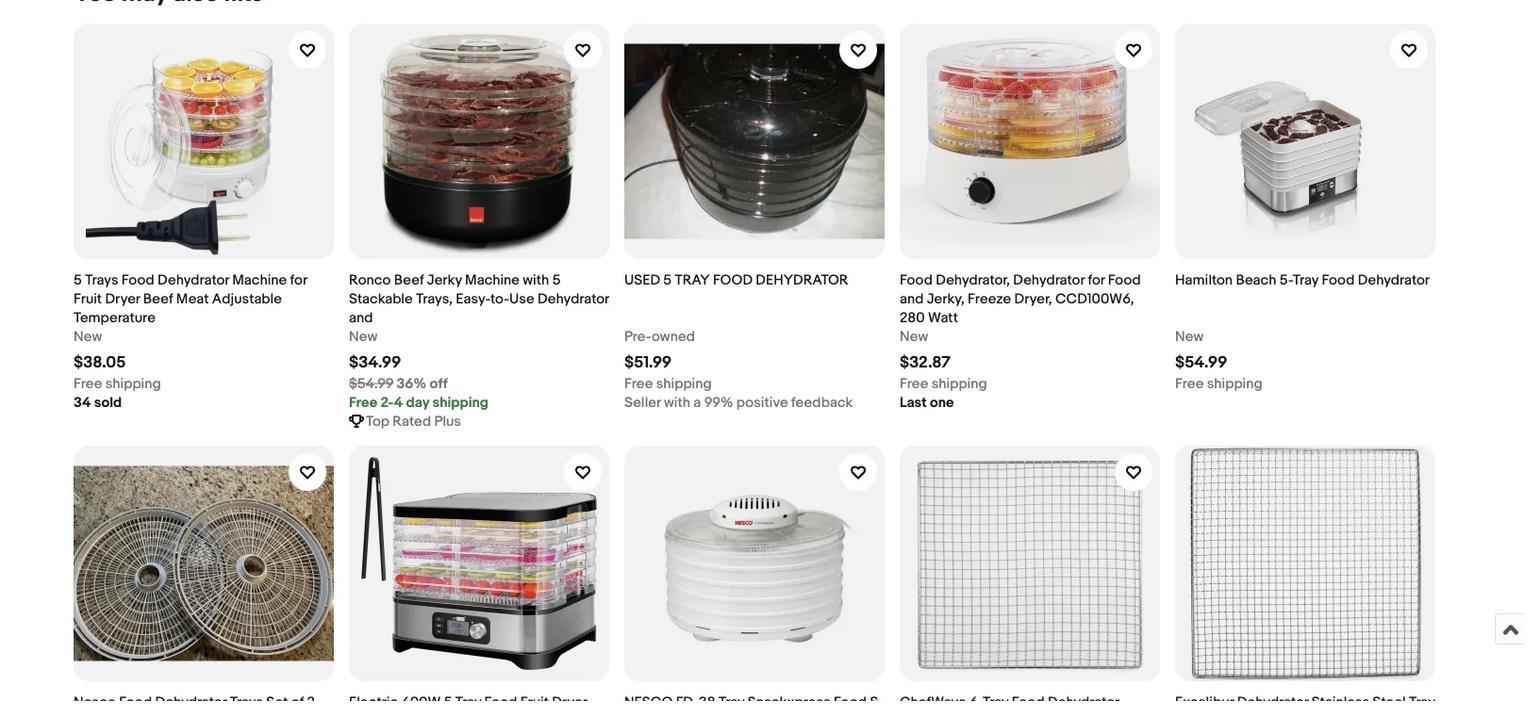 Task type: vqa. For each thing, say whether or not it's contained in the screenshot.


Task type: locate. For each thing, give the bounding box(es) containing it.
1 vertical spatial beef
[[143, 291, 173, 308]]

1 horizontal spatial new text field
[[900, 328, 928, 347]]

Free shipping text field
[[900, 375, 987, 394], [1175, 375, 1263, 394]]

jerky
[[427, 272, 462, 289]]

new text field for $32.87
[[900, 328, 928, 347]]

36%
[[397, 376, 427, 393]]

1 5 from the left
[[74, 272, 82, 289]]

2 new from the left
[[349, 329, 378, 346]]

beef
[[394, 272, 424, 289], [143, 291, 173, 308]]

$54.99 text field
[[1175, 354, 1228, 374]]

new text field up $38.05
[[74, 328, 102, 347]]

1 food from the left
[[122, 272, 154, 289]]

dehydrator right use
[[538, 291, 609, 308]]

2 machine from the left
[[465, 272, 520, 289]]

4
[[394, 395, 403, 412]]

0 vertical spatial beef
[[394, 272, 424, 289]]

$54.99
[[1175, 354, 1228, 374], [349, 376, 394, 393]]

free shipping text field down $54.99 text field
[[1175, 375, 1263, 394]]

machine up adjustable
[[232, 272, 287, 289]]

and
[[900, 291, 924, 308], [349, 310, 373, 327]]

2 new text field from the left
[[900, 328, 928, 347]]

machine inside the 5 trays food dehydrator machine for fruit dryer beef meat adjustable temperature new $38.05 free shipping 34 sold
[[232, 272, 287, 289]]

1 free shipping text field from the left
[[74, 375, 161, 394]]

1 horizontal spatial 5
[[552, 272, 561, 289]]

sold
[[94, 395, 122, 412]]

1 new text field from the left
[[74, 328, 102, 347]]

food
[[122, 272, 154, 289], [900, 272, 933, 289], [1108, 272, 1141, 289], [1322, 272, 1355, 289]]

Last one text field
[[900, 394, 954, 413]]

$38.05 text field
[[74, 354, 126, 374]]

new $54.99 free shipping
[[1175, 329, 1263, 393]]

free inside new $54.99 free shipping
[[1175, 376, 1204, 393]]

34
[[74, 395, 91, 412]]

with up use
[[523, 272, 549, 289]]

free shipping text field up one
[[900, 375, 987, 394]]

5 inside ronco beef jerky machine with 5 stackable trays, easy-to-use dehydrator and new $34.99 $54.99 36% off free 2-4 day shipping
[[552, 272, 561, 289]]

Free 2-4 day shipping text field
[[349, 394, 489, 413]]

0 horizontal spatial new text field
[[74, 328, 102, 347]]

1 free shipping text field from the left
[[900, 375, 987, 394]]

dehydrator inside ronco beef jerky machine with 5 stackable trays, easy-to-use dehydrator and new $34.99 $54.99 36% off free 2-4 day shipping
[[538, 291, 609, 308]]

list
[[74, 9, 1451, 702]]

1 vertical spatial $54.99
[[349, 376, 394, 393]]

machine
[[232, 272, 287, 289], [465, 272, 520, 289]]

beef left meat
[[143, 291, 173, 308]]

0 horizontal spatial $54.99
[[349, 376, 394, 393]]

2 for from the left
[[1088, 272, 1105, 289]]

and inside food dehydrator, dehydrator for food and jerky, freeze dryer, ccd100w6, 280 watt new $32.87 free shipping last one
[[900, 291, 924, 308]]

0 vertical spatial with
[[523, 272, 549, 289]]

$32.87
[[900, 354, 951, 374]]

free inside food dehydrator, dehydrator for food and jerky, freeze dryer, ccd100w6, 280 watt new $32.87 free shipping last one
[[900, 376, 929, 393]]

1 horizontal spatial with
[[664, 395, 690, 412]]

free inside ronco beef jerky machine with 5 stackable trays, easy-to-use dehydrator and new $34.99 $54.99 36% off free 2-4 day shipping
[[349, 395, 377, 412]]

free shipping text field for $54.99
[[1175, 375, 1263, 394]]

$54.99 down the hamilton
[[1175, 354, 1228, 374]]

free
[[74, 376, 102, 393], [624, 376, 653, 393], [900, 376, 929, 393], [1175, 376, 1204, 393], [349, 395, 377, 412]]

5-
[[1280, 272, 1293, 289]]

1 vertical spatial with
[[664, 395, 690, 412]]

food up dryer
[[122, 272, 154, 289]]

1 new from the left
[[74, 329, 102, 346]]

dehydrator up dryer,
[[1013, 272, 1085, 289]]

New text field
[[349, 328, 378, 347], [1175, 328, 1204, 347]]

1 horizontal spatial beef
[[394, 272, 424, 289]]

5
[[74, 272, 82, 289], [552, 272, 561, 289], [663, 272, 672, 289]]

free inside the 5 trays food dehydrator machine for fruit dryer beef meat adjustable temperature new $38.05 free shipping 34 sold
[[74, 376, 102, 393]]

free up seller
[[624, 376, 653, 393]]

food right tray
[[1322, 272, 1355, 289]]

and up 280
[[900, 291, 924, 308]]

dryer
[[105, 291, 140, 308]]

free up last
[[900, 376, 929, 393]]

dryer,
[[1015, 291, 1052, 308]]

1 horizontal spatial $54.99
[[1175, 354, 1228, 374]]

stackable
[[349, 291, 413, 308]]

2 new text field from the left
[[1175, 328, 1204, 347]]

1 horizontal spatial new text field
[[1175, 328, 1204, 347]]

$34.99
[[349, 354, 401, 374]]

ccd100w6,
[[1055, 291, 1134, 308]]

machine up to-
[[465, 272, 520, 289]]

0 horizontal spatial for
[[290, 272, 307, 289]]

new inside new $54.99 free shipping
[[1175, 329, 1204, 346]]

food up ccd100w6,
[[1108, 272, 1141, 289]]

for up ccd100w6,
[[1088, 272, 1105, 289]]

$32.87 text field
[[900, 354, 951, 374]]

beef inside the 5 trays food dehydrator machine for fruit dryer beef meat adjustable temperature new $38.05 free shipping 34 sold
[[143, 291, 173, 308]]

dehydrator
[[158, 272, 229, 289], [1013, 272, 1085, 289], [1358, 272, 1430, 289], [538, 291, 609, 308]]

shipping up sold
[[105, 376, 161, 393]]

for
[[290, 272, 307, 289], [1088, 272, 1105, 289]]

4 new from the left
[[1175, 329, 1204, 346]]

beef up trays,
[[394, 272, 424, 289]]

new inside ronco beef jerky machine with 5 stackable trays, easy-to-use dehydrator and new $34.99 $54.99 36% off free 2-4 day shipping
[[349, 329, 378, 346]]

free shipping text field down the "$51.99" text field
[[624, 375, 712, 394]]

for left the ronco
[[290, 272, 307, 289]]

new up $34.99 text box
[[349, 329, 378, 346]]

3 new from the left
[[900, 329, 928, 346]]

machine inside ronco beef jerky machine with 5 stackable trays, easy-to-use dehydrator and new $34.99 $54.99 36% off free 2-4 day shipping
[[465, 272, 520, 289]]

1 horizontal spatial free shipping text field
[[1175, 375, 1263, 394]]

2 5 from the left
[[552, 272, 561, 289]]

1 machine from the left
[[232, 272, 287, 289]]

new inside the 5 trays food dehydrator machine for fruit dryer beef meat adjustable temperature new $38.05 free shipping 34 sold
[[74, 329, 102, 346]]

tray
[[675, 272, 710, 289]]

1 for from the left
[[290, 272, 307, 289]]

0 horizontal spatial and
[[349, 310, 373, 327]]

2 free shipping text field from the left
[[1175, 375, 1263, 394]]

1 horizontal spatial free shipping text field
[[624, 375, 712, 394]]

new
[[74, 329, 102, 346], [349, 329, 378, 346], [900, 329, 928, 346], [1175, 329, 1204, 346]]

0 horizontal spatial free shipping text field
[[900, 375, 987, 394]]

free shipping text field up sold
[[74, 375, 161, 394]]

with
[[523, 272, 549, 289], [664, 395, 690, 412]]

new text field down 280
[[900, 328, 928, 347]]

new text field up $54.99 text field
[[1175, 328, 1204, 347]]

food
[[713, 272, 753, 289]]

1 new text field from the left
[[349, 328, 378, 347]]

0 horizontal spatial with
[[523, 272, 549, 289]]

food up the jerky,
[[900, 272, 933, 289]]

trays,
[[416, 291, 453, 308]]

1 horizontal spatial and
[[900, 291, 924, 308]]

food inside the 5 trays food dehydrator machine for fruit dryer beef meat adjustable temperature new $38.05 free shipping 34 sold
[[122, 272, 154, 289]]

free down $54.99 text field
[[1175, 376, 1204, 393]]

0 horizontal spatial 5
[[74, 272, 82, 289]]

5 left used
[[552, 272, 561, 289]]

shipping down $54.99 text field
[[1207, 376, 1263, 393]]

0 vertical spatial and
[[900, 291, 924, 308]]

0 vertical spatial $54.99
[[1175, 354, 1228, 374]]

dehydrator up meat
[[158, 272, 229, 289]]

shipping
[[105, 376, 161, 393], [656, 376, 712, 393], [932, 376, 987, 393], [1207, 376, 1263, 393], [433, 395, 489, 412]]

adjustable
[[212, 291, 282, 308]]

$51.99
[[624, 354, 672, 374]]

with inside pre-owned $51.99 free shipping seller with a 99% positive feedback
[[664, 395, 690, 412]]

280
[[900, 310, 925, 327]]

with left the a
[[664, 395, 690, 412]]

and down stackable
[[349, 310, 373, 327]]

and inside ronco beef jerky machine with 5 stackable trays, easy-to-use dehydrator and new $34.99 $54.99 36% off free 2-4 day shipping
[[349, 310, 373, 327]]

dehydrator
[[756, 272, 849, 289]]

2 free shipping text field from the left
[[624, 375, 712, 394]]

shipping up the a
[[656, 376, 712, 393]]

shipping up plus
[[433, 395, 489, 412]]

with inside ronco beef jerky machine with 5 stackable trays, easy-to-use dehydrator and new $34.99 $54.99 36% off free 2-4 day shipping
[[523, 272, 549, 289]]

shipping up one
[[932, 376, 987, 393]]

shipping inside ronco beef jerky machine with 5 stackable trays, easy-to-use dehydrator and new $34.99 $54.99 36% off free 2-4 day shipping
[[433, 395, 489, 412]]

1 horizontal spatial machine
[[465, 272, 520, 289]]

free up top
[[349, 395, 377, 412]]

new down 280
[[900, 329, 928, 346]]

top
[[366, 414, 390, 431]]

shipping inside pre-owned $51.99 free shipping seller with a 99% positive feedback
[[656, 376, 712, 393]]

0 horizontal spatial beef
[[143, 291, 173, 308]]

$54.99 down '$34.99'
[[349, 376, 394, 393]]

34 sold text field
[[74, 394, 122, 413]]

$38.05
[[74, 354, 126, 374]]

new up $38.05
[[74, 329, 102, 346]]

day
[[406, 395, 429, 412]]

0 horizontal spatial new text field
[[349, 328, 378, 347]]

pre-
[[624, 329, 652, 346]]

new up $54.99 text field
[[1175, 329, 1204, 346]]

free up "34"
[[74, 376, 102, 393]]

1 vertical spatial and
[[349, 310, 373, 327]]

positive
[[737, 395, 788, 412]]

New text field
[[74, 328, 102, 347], [900, 328, 928, 347]]

5 left "tray"
[[663, 272, 672, 289]]

freeze
[[968, 291, 1011, 308]]

ronco beef jerky machine with 5 stackable trays, easy-to-use dehydrator and new $34.99 $54.99 36% off free 2-4 day shipping
[[349, 272, 609, 412]]

easy-
[[456, 291, 491, 308]]

meat
[[176, 291, 209, 308]]

previous price $54.99 36% off text field
[[349, 375, 448, 394]]

0 horizontal spatial free shipping text field
[[74, 375, 161, 394]]

1 horizontal spatial for
[[1088, 272, 1105, 289]]

0 horizontal spatial machine
[[232, 272, 287, 289]]

hamilton beach 5-tray food dehydrator
[[1175, 272, 1430, 289]]

tray
[[1293, 272, 1319, 289]]

5 up the fruit at left
[[74, 272, 82, 289]]

2 horizontal spatial 5
[[663, 272, 672, 289]]

new text field up $34.99 text box
[[349, 328, 378, 347]]

Free shipping text field
[[74, 375, 161, 394], [624, 375, 712, 394]]

5 inside the 5 trays food dehydrator machine for fruit dryer beef meat adjustable temperature new $38.05 free shipping 34 sold
[[74, 272, 82, 289]]



Task type: describe. For each thing, give the bounding box(es) containing it.
used 5 tray food dehydrator
[[624, 272, 849, 289]]

dehydrator inside the 5 trays food dehydrator machine for fruit dryer beef meat adjustable temperature new $38.05 free shipping 34 sold
[[158, 272, 229, 289]]

used
[[624, 272, 660, 289]]

free shipping text field for $38.05
[[74, 375, 161, 394]]

list containing $38.05
[[74, 9, 1451, 702]]

$34.99 text field
[[349, 354, 401, 374]]

plus
[[434, 414, 461, 431]]

beef inside ronco beef jerky machine with 5 stackable trays, easy-to-use dehydrator and new $34.99 $54.99 36% off free 2-4 day shipping
[[394, 272, 424, 289]]

dehydrator,
[[936, 272, 1010, 289]]

free inside pre-owned $51.99 free shipping seller with a 99% positive feedback
[[624, 376, 653, 393]]

a
[[694, 395, 701, 412]]

pre-owned $51.99 free shipping seller with a 99% positive feedback
[[624, 329, 853, 412]]

use
[[509, 291, 534, 308]]

for inside food dehydrator, dehydrator for food and jerky, freeze dryer, ccd100w6, 280 watt new $32.87 free shipping last one
[[1088, 272, 1105, 289]]

new text field for $34.99
[[349, 328, 378, 347]]

fruit
[[74, 291, 102, 308]]

free shipping text field for $51.99
[[624, 375, 712, 394]]

shipping inside the 5 trays food dehydrator machine for fruit dryer beef meat adjustable temperature new $38.05 free shipping 34 sold
[[105, 376, 161, 393]]

dehydrator right tray
[[1358, 272, 1430, 289]]

hamilton
[[1175, 272, 1233, 289]]

one
[[930, 395, 954, 412]]

feedback
[[791, 395, 853, 412]]

to-
[[491, 291, 509, 308]]

temperature
[[74, 310, 156, 327]]

watt
[[928, 310, 958, 327]]

new inside food dehydrator, dehydrator for food and jerky, freeze dryer, ccd100w6, 280 watt new $32.87 free shipping last one
[[900, 329, 928, 346]]

trays
[[85, 272, 118, 289]]

rated
[[393, 414, 431, 431]]

new text field for $38.05
[[74, 328, 102, 347]]

beach
[[1236, 272, 1277, 289]]

3 5 from the left
[[663, 272, 672, 289]]

last
[[900, 395, 927, 412]]

new text field for $54.99
[[1175, 328, 1204, 347]]

for inside the 5 trays food dehydrator machine for fruit dryer beef meat adjustable temperature new $38.05 free shipping 34 sold
[[290, 272, 307, 289]]

food dehydrator, dehydrator for food and jerky, freeze dryer, ccd100w6, 280 watt new $32.87 free shipping last one
[[900, 272, 1141, 412]]

2-
[[381, 395, 394, 412]]

2 food from the left
[[900, 272, 933, 289]]

free shipping text field for $32.87
[[900, 375, 987, 394]]

$54.99 inside new $54.99 free shipping
[[1175, 354, 1228, 374]]

Seller with a 99% positive feedback text field
[[624, 394, 853, 413]]

Top Rated Plus text field
[[366, 413, 461, 432]]

jerky,
[[927, 291, 965, 308]]

top rated plus
[[366, 414, 461, 431]]

seller
[[624, 395, 661, 412]]

dehydrator inside food dehydrator, dehydrator for food and jerky, freeze dryer, ccd100w6, 280 watt new $32.87 free shipping last one
[[1013, 272, 1085, 289]]

$54.99 inside ronco beef jerky machine with 5 stackable trays, easy-to-use dehydrator and new $34.99 $54.99 36% off free 2-4 day shipping
[[349, 376, 394, 393]]

shipping inside food dehydrator, dehydrator for food and jerky, freeze dryer, ccd100w6, 280 watt new $32.87 free shipping last one
[[932, 376, 987, 393]]

owned
[[652, 329, 695, 346]]

$51.99 text field
[[624, 354, 672, 374]]

Pre-owned text field
[[624, 328, 695, 347]]

5 trays food dehydrator machine for fruit dryer beef meat adjustable temperature new $38.05 free shipping 34 sold
[[74, 272, 307, 412]]

off
[[430, 376, 448, 393]]

99%
[[704, 395, 733, 412]]

ronco
[[349, 272, 391, 289]]

4 food from the left
[[1322, 272, 1355, 289]]

shipping inside new $54.99 free shipping
[[1207, 376, 1263, 393]]

3 food from the left
[[1108, 272, 1141, 289]]



